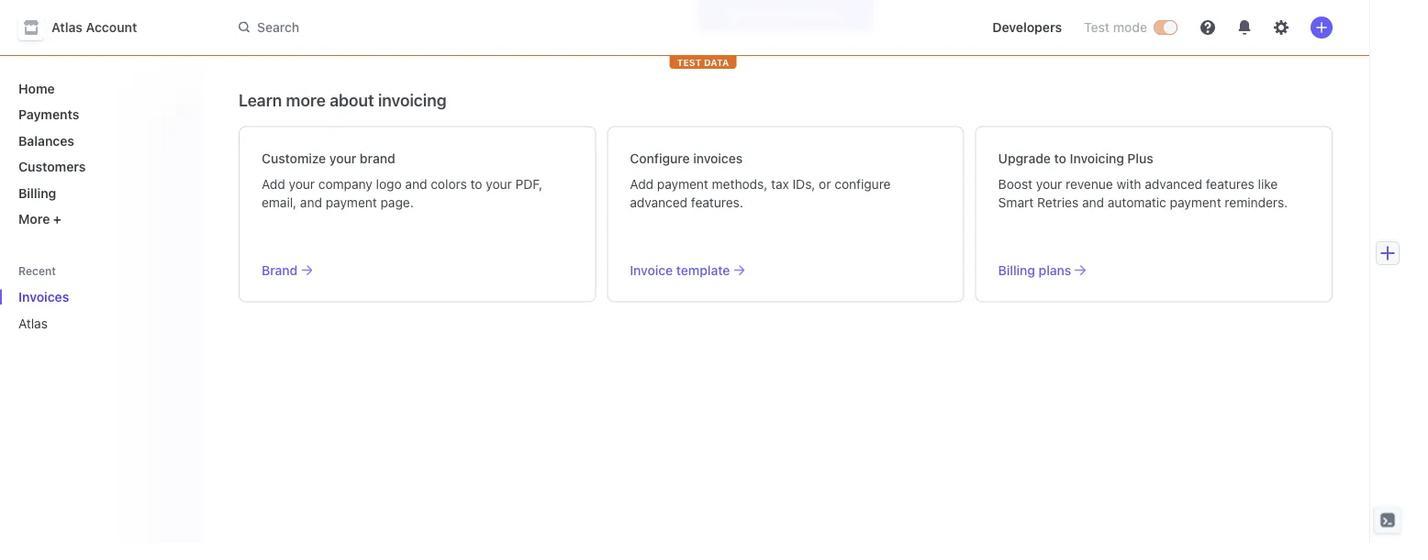 Task type: vqa. For each thing, say whether or not it's contained in the screenshot.
Search…
no



Task type: describe. For each thing, give the bounding box(es) containing it.
learn more about invoicing
[[239, 90, 447, 110]]

about
[[330, 90, 374, 110]]

upgrade
[[999, 151, 1051, 166]]

invoice template
[[630, 263, 730, 278]]

customize your brand
[[262, 151, 395, 166]]

logo
[[376, 176, 402, 191]]

configure
[[630, 151, 690, 166]]

test mode
[[1084, 20, 1148, 35]]

billing for billing plans
[[999, 263, 1036, 278]]

learn
[[239, 90, 282, 110]]

advanced inside boost your revenue with advanced features like smart retries and automatic payment reminders.
[[1145, 176, 1203, 191]]

add for add payment methods, tax ids, or configure advanced features.
[[630, 176, 654, 191]]

balances
[[18, 133, 74, 148]]

advanced inside add payment methods, tax ids, or configure advanced features.
[[630, 195, 688, 210]]

atlas for atlas account
[[51, 20, 83, 35]]

search
[[257, 20, 299, 35]]

retries
[[1038, 195, 1079, 210]]

data
[[704, 57, 729, 67]]

customize
[[262, 151, 326, 166]]

1 horizontal spatial and
[[405, 176, 427, 191]]

test
[[677, 57, 702, 67]]

mode
[[1114, 20, 1148, 35]]

0 horizontal spatial and
[[300, 195, 322, 210]]

+
[[53, 212, 61, 227]]

tax
[[771, 176, 789, 191]]

customers link
[[11, 152, 187, 182]]

your for boost
[[1036, 176, 1063, 191]]

payments
[[18, 107, 79, 122]]

revenue
[[1066, 176, 1113, 191]]

payments link
[[11, 100, 187, 129]]

atlas for atlas
[[18, 316, 48, 331]]

customers
[[18, 159, 86, 174]]

automatic
[[1108, 195, 1167, 210]]

upgrade to invoicing plus
[[999, 151, 1154, 166]]

Search text field
[[228, 11, 746, 44]]

create invoice
[[747, 6, 844, 23]]

Search search field
[[228, 11, 746, 44]]

invoicing
[[1070, 151, 1125, 166]]

pdf,
[[516, 176, 543, 191]]

atlas link
[[11, 309, 162, 338]]

test
[[1084, 20, 1110, 35]]

template
[[677, 263, 730, 278]]

brand
[[262, 263, 298, 278]]

create
[[747, 6, 792, 23]]

billing plans
[[999, 263, 1072, 278]]

settings image
[[1274, 20, 1289, 35]]

invoice template link
[[630, 261, 942, 280]]

or
[[819, 176, 831, 191]]

features.
[[691, 195, 744, 210]]

your left pdf,
[[486, 176, 512, 191]]



Task type: locate. For each thing, give the bounding box(es) containing it.
atlas account button
[[18, 15, 156, 40]]

email,
[[262, 195, 297, 210]]

developers
[[993, 20, 1062, 35]]

home link
[[11, 73, 187, 103]]

add payment methods, tax ids, or configure advanced features.
[[630, 176, 891, 210]]

your down 'customize'
[[289, 176, 315, 191]]

recent element
[[0, 282, 202, 338]]

company
[[318, 176, 373, 191]]

like
[[1258, 176, 1278, 191]]

billing for billing
[[18, 185, 56, 201]]

add for add your company logo and colors to your pdf, email, and payment page.
[[262, 176, 285, 191]]

1 add from the left
[[262, 176, 285, 191]]

payment inside add payment methods, tax ids, or configure advanced features.
[[657, 176, 709, 191]]

billing inside core navigation links element
[[18, 185, 56, 201]]

1 vertical spatial to
[[471, 176, 483, 191]]

configure
[[835, 176, 891, 191]]

page.
[[381, 195, 414, 210]]

configure invoices
[[630, 151, 743, 166]]

with
[[1117, 176, 1142, 191]]

billing plans link
[[999, 261, 1310, 280]]

test data
[[677, 57, 729, 67]]

more
[[18, 212, 50, 227]]

features
[[1206, 176, 1255, 191]]

home
[[18, 81, 55, 96]]

more
[[286, 90, 326, 110]]

boost your revenue with advanced features like smart retries and automatic payment reminders.
[[999, 176, 1288, 210]]

0 vertical spatial advanced
[[1145, 176, 1203, 191]]

invoicing
[[378, 90, 447, 110]]

0 vertical spatial to
[[1055, 151, 1067, 166]]

plus
[[1128, 151, 1154, 166]]

1 horizontal spatial to
[[1055, 151, 1067, 166]]

recent navigation links element
[[0, 264, 202, 338]]

your up retries at the right of page
[[1036, 176, 1063, 191]]

invoices
[[693, 151, 743, 166]]

brand
[[360, 151, 395, 166]]

payment down features
[[1170, 195, 1222, 210]]

colors
[[431, 176, 467, 191]]

add
[[262, 176, 285, 191], [630, 176, 654, 191]]

2 add from the left
[[630, 176, 654, 191]]

billing up more +
[[18, 185, 56, 201]]

invoice
[[630, 263, 673, 278]]

payment down company
[[326, 195, 377, 210]]

to right colors
[[471, 176, 483, 191]]

0 vertical spatial billing
[[18, 185, 56, 201]]

1 horizontal spatial payment
[[657, 176, 709, 191]]

1 horizontal spatial advanced
[[1145, 176, 1203, 191]]

your
[[329, 151, 357, 166], [289, 176, 315, 191], [486, 176, 512, 191], [1036, 176, 1063, 191]]

1 horizontal spatial billing
[[999, 263, 1036, 278]]

0 vertical spatial atlas
[[51, 20, 83, 35]]

your inside boost your revenue with advanced features like smart retries and automatic payment reminders.
[[1036, 176, 1063, 191]]

and
[[405, 176, 427, 191], [300, 195, 322, 210], [1083, 195, 1105, 210]]

methods,
[[712, 176, 768, 191]]

atlas down invoices
[[18, 316, 48, 331]]

add your company logo and colors to your pdf, email, and payment page.
[[262, 176, 543, 210]]

1 horizontal spatial atlas
[[51, 20, 83, 35]]

billing left the plans in the right of the page
[[999, 263, 1036, 278]]

1 horizontal spatial add
[[630, 176, 654, 191]]

advanced down configure
[[630, 195, 688, 210]]

boost
[[999, 176, 1033, 191]]

billing
[[18, 185, 56, 201], [999, 263, 1036, 278]]

advanced
[[1145, 176, 1203, 191], [630, 195, 688, 210]]

invoices
[[18, 290, 69, 305]]

your for customize
[[329, 151, 357, 166]]

add down configure
[[630, 176, 654, 191]]

smart
[[999, 195, 1034, 210]]

recent
[[18, 265, 56, 278]]

help image
[[1201, 20, 1216, 35]]

to inside add your company logo and colors to your pdf, email, and payment page.
[[471, 176, 483, 191]]

reminders.
[[1225, 195, 1288, 210]]

payment for add your company logo and colors to your pdf, email, and payment page.
[[326, 195, 377, 210]]

developers link
[[985, 13, 1070, 42]]

your up company
[[329, 151, 357, 166]]

invoices link
[[11, 282, 162, 312]]

and down revenue
[[1083, 195, 1105, 210]]

1 vertical spatial billing
[[999, 263, 1036, 278]]

2 horizontal spatial payment
[[1170, 195, 1222, 210]]

atlas left "account"
[[51, 20, 83, 35]]

payment inside add your company logo and colors to your pdf, email, and payment page.
[[326, 195, 377, 210]]

your for add
[[289, 176, 315, 191]]

add up email,
[[262, 176, 285, 191]]

balances link
[[11, 126, 187, 156]]

add inside add payment methods, tax ids, or configure advanced features.
[[630, 176, 654, 191]]

plans
[[1039, 263, 1072, 278]]

0 horizontal spatial add
[[262, 176, 285, 191]]

payment
[[657, 176, 709, 191], [326, 195, 377, 210], [1170, 195, 1222, 210]]

add inside add your company logo and colors to your pdf, email, and payment page.
[[262, 176, 285, 191]]

1 vertical spatial advanced
[[630, 195, 688, 210]]

invoice
[[796, 6, 844, 23]]

payment for boost your revenue with advanced features like smart retries and automatic payment reminders.
[[1170, 195, 1222, 210]]

svg image
[[728, 9, 739, 20]]

to right upgrade
[[1055, 151, 1067, 166]]

account
[[86, 20, 137, 35]]

atlas inside recent element
[[18, 316, 48, 331]]

atlas account
[[51, 20, 137, 35]]

core navigation links element
[[11, 73, 187, 234]]

advanced up automatic
[[1145, 176, 1203, 191]]

0 horizontal spatial atlas
[[18, 316, 48, 331]]

0 horizontal spatial billing
[[18, 185, 56, 201]]

0 horizontal spatial advanced
[[630, 195, 688, 210]]

brand link
[[262, 261, 573, 280]]

2 horizontal spatial and
[[1083, 195, 1105, 210]]

create invoice button
[[698, 0, 874, 31]]

and inside boost your revenue with advanced features like smart retries and automatic payment reminders.
[[1083, 195, 1105, 210]]

more +
[[18, 212, 61, 227]]

ids,
[[793, 176, 816, 191]]

payment inside boost your revenue with advanced features like smart retries and automatic payment reminders.
[[1170, 195, 1222, 210]]

payment down the configure invoices
[[657, 176, 709, 191]]

and up "page."
[[405, 176, 427, 191]]

0 horizontal spatial to
[[471, 176, 483, 191]]

billing link
[[11, 178, 187, 208]]

and right email,
[[300, 195, 322, 210]]

atlas inside button
[[51, 20, 83, 35]]

atlas
[[51, 20, 83, 35], [18, 316, 48, 331]]

0 horizontal spatial payment
[[326, 195, 377, 210]]

to
[[1055, 151, 1067, 166], [471, 176, 483, 191]]

1 vertical spatial atlas
[[18, 316, 48, 331]]



